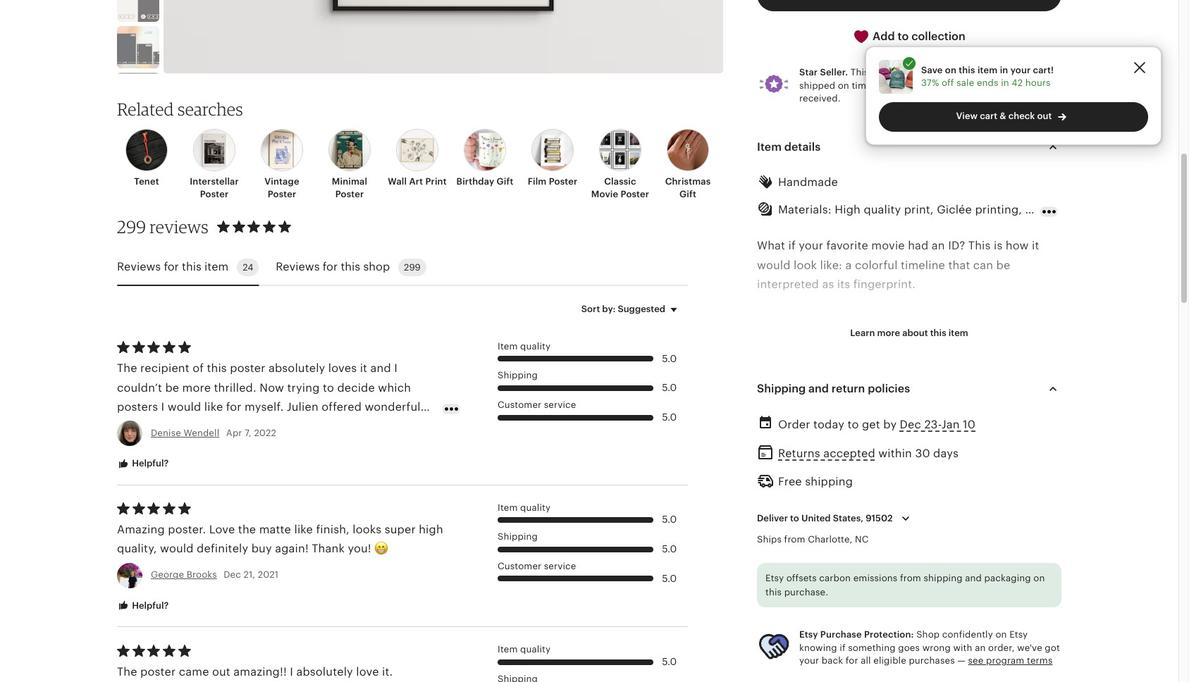 Task type: locate. For each thing, give the bounding box(es) containing it.
2 vertical spatial in
[[1001, 623, 1011, 636]]

2022
[[254, 428, 276, 438]]

came
[[179, 665, 209, 679]]

etsy up we've
[[1010, 630, 1028, 640]]

1 horizontal spatial item
[[949, 328, 969, 339]]

0 horizontal spatial favorite
[[827, 239, 869, 253]]

absolutely up trying
[[269, 362, 325, 375]]

movie up durable
[[1009, 316, 1042, 329]]

1 vertical spatial helpful?
[[130, 600, 169, 611]]

0 vertical spatial it
[[890, 469, 898, 483]]

from inside the recipient of this poster absolutely loves it and i couldn't be more thrilled. now trying to decide which posters i would like for myself. julien offered wonderful customer service and i look forward to purchasing more from his shop.
[[117, 439, 143, 452]]

poster for vintage poster
[[268, 189, 296, 200]]

your down why
[[799, 656, 819, 666]]

consistently
[[898, 67, 952, 78]]

for left all
[[846, 656, 858, 666]]

thick
[[1025, 203, 1055, 217]]

like inside "amazing poster. love the matte like finish, looks super high quality, would definitely buy again! thank you! 😁"
[[294, 523, 313, 537]]

0 horizontal spatial if
[[789, 239, 796, 253]]

as left its
[[822, 278, 834, 291]]

shop's
[[778, 584, 813, 598]]

your up 42
[[1011, 65, 1031, 75]]

yields
[[842, 661, 874, 674]]

if inside the shop confidently on etsy knowing if something goes wrong with an order, we've got your back for all eligible purchases —
[[840, 643, 846, 653]]

0 vertical spatial helpful? button
[[106, 451, 179, 477]]

favorite up thick
[[964, 316, 1006, 329]]

in up order,
[[1001, 623, 1011, 636]]

returns accepted within 30 days
[[778, 447, 959, 460]]

2 5.0 from the top
[[662, 382, 677, 394]]

related
[[117, 99, 174, 120]]

0 vertical spatial be
[[997, 258, 1011, 272]]

2 helpful? from the top
[[130, 600, 169, 611]]

print
[[425, 176, 447, 187]]

at up "for" at the bottom right of the page
[[957, 527, 968, 540]]

on inside the main element of the poster, presented as a circle, is computer-generated. it is composed of 6400 images extracted from the film at regular intervals and resized to 1 pixel wide, then placed one after the other. the beginning and end of the film stand at the top of the circle (at noon). it is read clockwise. for further explanations, feel free to check the "about" section on the shop's page.
[[1042, 565, 1056, 578]]

messages
[[995, 80, 1039, 91]]

item quality for george brooks dec 21, 2021
[[498, 502, 551, 513]]

any inside this seller consistently earned 5-star reviews, shipped on time, and replied quickly to any messages they received.
[[977, 80, 992, 91]]

1 horizontal spatial more
[[397, 419, 425, 433]]

reviews
[[150, 216, 209, 237]]

1 vertical spatial dec
[[224, 570, 241, 581]]

0 horizontal spatial any
[[977, 80, 992, 91]]

film down one
[[899, 527, 920, 540]]

check down the clockwise.
[[896, 565, 929, 578]]

1 horizontal spatial like
[[294, 523, 313, 537]]

be right the can
[[997, 258, 1011, 272]]

2 horizontal spatial matte
[[1058, 203, 1090, 217]]

favorite up like:
[[827, 239, 869, 253]]

2 vertical spatial shipping
[[498, 532, 538, 542]]

1 horizontal spatial look
[[794, 258, 817, 272]]

it down within
[[890, 469, 898, 483]]

0 vertical spatial service
[[544, 400, 576, 410]]

the inside the recipient of this poster absolutely loves it and i couldn't be more thrilled. now trying to decide which posters i would like for myself. julien offered wonderful customer service and i look forward to purchasing more from his shop.
[[117, 362, 137, 375]]

helpful? button for george brooks dec 21, 2021
[[106, 593, 179, 619]]

1 vertical spatial at
[[957, 527, 968, 540]]

thank
[[312, 542, 345, 556]]

1 vertical spatial would
[[168, 400, 201, 414]]

1 vertical spatial free
[[757, 661, 779, 674]]

trying
[[287, 381, 320, 395]]

0 vertical spatial if
[[789, 239, 796, 253]]

2 vertical spatial item
[[949, 328, 969, 339]]

your up like:
[[799, 239, 824, 253]]

shipping
[[805, 475, 853, 488], [924, 573, 963, 584]]

images
[[1022, 469, 1061, 483]]

2 horizontal spatial etsy
[[1010, 630, 1028, 640]]

other.
[[984, 508, 1016, 521]]

1 helpful? button from the top
[[106, 451, 179, 477]]

0 vertical spatial favorite
[[827, 239, 869, 253]]

film up 91502
[[863, 488, 884, 502]]

etsy inside etsy offsets carbon emissions from shipping and packaging on this purchase.
[[766, 573, 784, 584]]

and up which
[[370, 362, 391, 375]]

searches
[[178, 99, 243, 120]]

order today to get by dec 23-jan 10
[[778, 418, 976, 431]]

1 vertical spatial check
[[896, 565, 929, 578]]

the left main
[[757, 450, 777, 463]]

shipping
[[498, 370, 538, 381], [757, 382, 806, 395], [498, 532, 538, 542]]

any down '5-'
[[977, 80, 992, 91]]

favorite inside the expose a unique visualization of your favorite movie on a museum-quality poster made on thick and durable matte paper.
[[964, 316, 1006, 329]]

an inside what if your favorite movie had an id? this is how it would look like: a colorful timeline that can be interpreted as its fingerprint.
[[932, 239, 945, 253]]

1 vertical spatial like
[[294, 523, 313, 537]]

1 vertical spatial item
[[204, 260, 229, 274]]

of up made
[[922, 316, 933, 329]]

an up see
[[975, 643, 986, 653]]

this up sale
[[959, 65, 975, 75]]

the left the "came"
[[117, 665, 137, 679]]

as up 6400
[[994, 450, 1006, 463]]

0 vertical spatial would
[[757, 258, 791, 272]]

0 vertical spatial at
[[887, 488, 898, 502]]

end
[[840, 527, 861, 540]]

1 horizontal spatial dec
[[900, 418, 921, 431]]

this seller consistently earned 5-star reviews, shipped on time, and replied quickly to any messages they received.
[[799, 67, 1061, 103]]

1 vertical spatial service
[[172, 419, 212, 433]]

be up giclée
[[885, 623, 899, 636]]

regular
[[901, 488, 940, 502]]

the right top
[[1028, 527, 1046, 540]]

it inside what if your favorite movie had an id? this is how it would look like: a colorful timeline that can be interpreted as its fingerprint.
[[1032, 239, 1040, 253]]

0 horizontal spatial etsy
[[766, 573, 784, 584]]

to inside add to collection "button"
[[898, 29, 909, 43]]

your
[[757, 623, 782, 636]]

service for dec 21, 2021
[[544, 561, 576, 572]]

matte down museum-
[[757, 354, 789, 368]]

helpful? button for denise wendell apr 7, 2022
[[106, 451, 179, 477]]

quality inside the expose a unique visualization of your favorite movie on a museum-quality poster made on thick and durable matte paper.
[[818, 335, 855, 348]]

by:
[[602, 304, 616, 314]]

interpreted
[[757, 278, 819, 291]]

tab list
[[117, 250, 688, 286]]

this inside the save on this item in your cart! 37% off sale ends in 42 hours
[[959, 65, 975, 75]]

free up 'room.'
[[757, 661, 779, 674]]

0 horizontal spatial it
[[360, 362, 367, 375]]

0 horizontal spatial check
[[896, 565, 929, 578]]

to down earned
[[965, 80, 974, 91]]

0 vertical spatial out
[[1037, 111, 1052, 121]]

0 horizontal spatial item
[[204, 260, 229, 274]]

poster inside classic movie poster
[[621, 189, 649, 200]]

1 horizontal spatial matte
[[757, 354, 789, 368]]

from
[[117, 439, 143, 452], [813, 488, 839, 502], [784, 534, 806, 545], [900, 573, 921, 584]]

this inside this seller consistently earned 5-star reviews, shipped on time, and replied quickly to any messages they received.
[[851, 67, 869, 78]]

circle,
[[1019, 450, 1053, 463]]

1 vertical spatial shipping
[[924, 573, 963, 584]]

in right '5-'
[[1000, 65, 1008, 75]]

1 vertical spatial as
[[994, 450, 1006, 463]]

1 horizontal spatial check
[[1009, 111, 1035, 121]]

classic
[[604, 176, 636, 187]]

sort by: suggested
[[582, 304, 666, 314]]

beginning
[[757, 527, 813, 540]]

item for for
[[204, 260, 229, 274]]

your place deserves to be the best museum in town, that's why the poster is giclée printed on archival, acid- free paper that yields brilliant prints to brighten up any room.
[[757, 623, 1061, 682]]

customer service for george brooks dec 21, 2021
[[498, 561, 576, 572]]

printed
[[924, 642, 964, 655]]

1 horizontal spatial this
[[969, 239, 991, 253]]

dec 23-jan 10 button
[[900, 414, 976, 435]]

gift inside "christmas gift"
[[680, 189, 697, 200]]

poster for film poster
[[549, 176, 578, 187]]

if down purchase
[[840, 643, 846, 653]]

it up decide
[[360, 362, 367, 375]]

the left shop's
[[757, 584, 775, 598]]

299
[[117, 216, 146, 237], [404, 262, 421, 273]]

3 5.0 from the top
[[662, 412, 677, 423]]

shipping down the clockwise.
[[924, 573, 963, 584]]

jan
[[942, 418, 960, 431]]

1 horizontal spatial any
[[1039, 661, 1059, 674]]

denise wendell link
[[151, 428, 219, 438]]

that down id?
[[949, 258, 970, 272]]

to up offered
[[323, 381, 334, 395]]

1 vertical spatial this
[[969, 239, 991, 253]]

would inside "amazing poster. love the matte like finish, looks super high quality, would definitely buy again! thank you! 😁"
[[160, 542, 194, 556]]

0 vertical spatial film
[[863, 488, 884, 502]]

0 vertical spatial gift
[[497, 176, 514, 187]]

and down 6400
[[993, 488, 1014, 502]]

this inside the recipient of this poster absolutely loves it and i couldn't be more thrilled. now trying to decide which posters i would like for myself. julien offered wonderful customer service and i look forward to purchasing more from his shop.
[[207, 362, 227, 375]]

0 vertical spatial customer service
[[498, 400, 576, 410]]

wide,
[[809, 508, 838, 521]]

from up wide, at the bottom of the page
[[813, 488, 839, 502]]

1 horizontal spatial it
[[1032, 239, 1040, 253]]

to right the add
[[898, 29, 909, 43]]

item for on
[[978, 65, 998, 75]]

the up goes
[[902, 623, 920, 636]]

related searches
[[117, 99, 243, 120]]

this right about at the top
[[930, 328, 947, 339]]

3 item quality from the top
[[498, 644, 551, 655]]

1 vertical spatial film
[[899, 527, 920, 540]]

0 vertical spatial that
[[949, 258, 970, 272]]

2 helpful? button from the top
[[106, 593, 179, 619]]

this inside what if your favorite movie had an id? this is how it would look like: a colorful timeline that can be interpreted as its fingerprint.
[[969, 239, 991, 253]]

wrong
[[923, 643, 951, 653]]

check right &
[[1009, 111, 1035, 121]]

0 vertical spatial an
[[932, 239, 945, 253]]

0 horizontal spatial movie
[[872, 239, 905, 253]]

1 item quality from the top
[[498, 341, 551, 352]]

0 horizontal spatial 299
[[117, 216, 146, 237]]

that down the knowing
[[817, 661, 839, 674]]

matte up buy
[[259, 523, 291, 537]]

helpful? for george brooks
[[130, 600, 169, 611]]

paper inside your place deserves to be the best museum in town, that's why the poster is giclée printed on archival, acid- free paper that yields brilliant prints to brighten up any room.
[[782, 661, 814, 674]]

2 vertical spatial item quality
[[498, 644, 551, 655]]

0 vertical spatial in
[[1000, 65, 1008, 75]]

free inside the main element of the poster, presented as a circle, is computer-generated. it is composed of 6400 images extracted from the film at regular intervals and resized to 1 pixel wide, then placed one after the other. the beginning and end of the film stand at the top of the circle (at noon). it is read clockwise. for further explanations, feel free to check the "about" section on the shop's page.
[[857, 565, 879, 578]]

related searches region
[[100, 99, 736, 214]]

1 horizontal spatial movie
[[1009, 316, 1042, 329]]

out
[[1037, 111, 1052, 121], [212, 665, 230, 679]]

look inside the recipient of this poster absolutely loves it and i couldn't be more thrilled. now trying to decide which posters i would like for myself. julien offered wonderful customer service and i look forward to purchasing more from his shop.
[[245, 419, 269, 433]]

1 helpful? from the top
[[130, 458, 169, 469]]

0 vertical spatial customer
[[498, 400, 542, 410]]

299 left the reviews at the top left of page
[[117, 216, 146, 237]]

item left 24
[[204, 260, 229, 274]]

0 vertical spatial shipping
[[805, 475, 853, 488]]

to up beginning
[[790, 513, 799, 524]]

0 horizontal spatial free
[[757, 661, 779, 674]]

amazing
[[117, 523, 165, 537]]

a up 6400
[[1009, 450, 1016, 463]]

high
[[835, 203, 861, 217]]

to down with
[[957, 661, 969, 674]]

1 horizontal spatial that
[[949, 258, 970, 272]]

1 vertical spatial any
[[1039, 661, 1059, 674]]

loves
[[328, 362, 357, 375]]

shipping inside etsy offsets carbon emissions from shipping and packaging on this purchase.
[[924, 573, 963, 584]]

shipping for george brooks dec 21, 2021
[[498, 532, 538, 542]]

earned
[[955, 67, 986, 78]]

1 horizontal spatial favorite
[[964, 316, 1006, 329]]

1 vertical spatial customer
[[498, 561, 542, 572]]

poster down classic
[[621, 189, 649, 200]]

look inside what if your favorite movie had an id? this is how it would look like: a colorful timeline that can be interpreted as its fingerprint.
[[794, 258, 817, 272]]

poster right film
[[549, 176, 578, 187]]

1 horizontal spatial free
[[857, 565, 879, 578]]

posters
[[117, 400, 158, 414]]

1 horizontal spatial out
[[1037, 111, 1052, 121]]

the left poster,
[[873, 450, 891, 463]]

place
[[785, 623, 815, 636]]

7,
[[245, 428, 252, 438]]

0 horizontal spatial that
[[817, 661, 839, 674]]

myself.
[[245, 400, 284, 414]]

poster down minimal
[[335, 189, 364, 200]]

about
[[903, 328, 928, 339]]

poster inside minimal poster
[[335, 189, 364, 200]]

0 horizontal spatial as
[[822, 278, 834, 291]]

film
[[528, 176, 547, 187]]

of down 91502
[[864, 527, 875, 540]]

2 customer from the top
[[498, 561, 542, 572]]

is down nc
[[858, 546, 866, 559]]

2 reviews from the left
[[276, 260, 320, 274]]

0 vertical spatial any
[[977, 80, 992, 91]]

0 vertical spatial item
[[978, 65, 998, 75]]

wall art print
[[388, 176, 447, 187]]

0 horizontal spatial reviews
[[117, 260, 161, 274]]

reviews for this shop
[[276, 260, 390, 274]]

0 horizontal spatial an
[[932, 239, 945, 253]]

2 horizontal spatial be
[[997, 258, 1011, 272]]

is inside your place deserves to be the best museum in town, that's why the poster is giclée printed on archival, acid- free paper that yields brilliant prints to brighten up any room.
[[875, 642, 884, 655]]

6 5.0 from the top
[[662, 573, 677, 584]]

an left id?
[[932, 239, 945, 253]]

2 vertical spatial be
[[885, 623, 899, 636]]

0 horizontal spatial more
[[182, 381, 211, 395]]

to left get
[[848, 418, 859, 431]]

in left 42
[[1001, 77, 1009, 88]]

1 customer service from the top
[[498, 400, 576, 410]]

2 customer service from the top
[[498, 561, 576, 572]]

any down 'acid-'
[[1039, 661, 1059, 674]]

gift down "christmas"
[[680, 189, 697, 200]]

for down thrilled.
[[226, 400, 242, 414]]

the for the poster came out amazing!! i absolutely love it.
[[117, 665, 137, 679]]

0 horizontal spatial film
[[863, 488, 884, 502]]

is inside what if your favorite movie had an id? this is how it would look like: a colorful timeline that can be interpreted as its fingerprint.
[[994, 239, 1003, 253]]

paper down why
[[782, 661, 814, 674]]

poster down the vintage
[[268, 189, 296, 200]]

1 customer from the top
[[498, 400, 542, 410]]

shipping and return policies
[[757, 382, 910, 395]]

1 vertical spatial helpful? button
[[106, 593, 179, 619]]

this down the reviews at the top left of page
[[182, 260, 202, 274]]

for inside the recipient of this poster absolutely loves it and i couldn't be more thrilled. now trying to decide which posters i would like for myself. julien offered wonderful customer service and i look forward to purchasing more from his shop.
[[226, 400, 242, 414]]

a inside the main element of the poster, presented as a circle, is computer-generated. it is composed of 6400 images extracted from the film at regular intervals and resized to 1 pixel wide, then placed one after the other. the beginning and end of the film stand at the top of the circle (at noon). it is read clockwise. for further explanations, feel free to check the "about" section on the shop's page.
[[1009, 450, 1016, 463]]

out down they
[[1037, 111, 1052, 121]]

matte right thick
[[1058, 203, 1090, 217]]

star seller.
[[799, 67, 848, 78]]

an
[[932, 239, 945, 253], [975, 643, 986, 653]]

2 horizontal spatial item
[[978, 65, 998, 75]]

read
[[870, 546, 894, 559]]

5.0
[[662, 353, 677, 364], [662, 382, 677, 394], [662, 412, 677, 423], [662, 514, 677, 525], [662, 544, 677, 555], [662, 573, 677, 584], [662, 656, 677, 668]]

1 horizontal spatial gift
[[680, 189, 697, 200]]

0 vertical spatial as
[[822, 278, 834, 291]]

cart!
[[1033, 65, 1054, 75]]

reviews for reviews for this item
[[117, 260, 161, 274]]

0 vertical spatial absolutely
[[269, 362, 325, 375]]

helpful? down his at the bottom left
[[130, 458, 169, 469]]

from inside etsy offsets carbon emissions from shipping and packaging on this purchase.
[[900, 573, 921, 584]]

up
[[1022, 661, 1036, 674]]

return
[[832, 382, 865, 395]]

the
[[873, 450, 891, 463], [842, 488, 860, 502], [963, 508, 981, 521], [238, 523, 256, 537], [878, 527, 896, 540], [971, 527, 989, 540], [1028, 527, 1046, 540], [933, 565, 950, 578], [757, 584, 775, 598], [902, 623, 920, 636], [816, 642, 833, 655]]

what if your favorite movie had an id? this is how it would look like: a colorful timeline that can be interpreted as its fingerprint.
[[757, 239, 1040, 291]]

2 item quality from the top
[[498, 502, 551, 513]]

0 horizontal spatial it
[[847, 546, 855, 559]]

0 vertical spatial movie
[[872, 239, 905, 253]]

film poster link
[[523, 129, 582, 188]]

of right recipient in the left of the page
[[193, 362, 204, 375]]

1 vertical spatial gift
[[680, 189, 697, 200]]

of inside the recipient of this poster absolutely loves it and i couldn't be more thrilled. now trying to decide which posters i would like for myself. julien offered wonderful customer service and i look forward to purchasing more from his shop.
[[193, 362, 204, 375]]

item inside the save on this item in your cart! 37% off sale ends in 42 hours
[[978, 65, 998, 75]]

2021
[[258, 570, 279, 581]]

brooks
[[187, 570, 217, 581]]

your inside the save on this item in your cart! 37% off sale ends in 42 hours
[[1011, 65, 1031, 75]]

would up the denise wendell link
[[168, 400, 201, 414]]

reviews down 299 reviews
[[117, 260, 161, 274]]

tab list containing reviews for this item
[[117, 250, 688, 286]]

love
[[209, 523, 235, 537]]

archival,
[[984, 642, 1031, 655]]

0 vertical spatial like
[[204, 400, 223, 414]]

and inside the expose a unique visualization of your favorite movie on a museum-quality poster made on thick and durable matte paper.
[[978, 335, 999, 348]]

poster inside interstellar poster
[[200, 189, 229, 200]]

off
[[942, 77, 954, 88]]

brilliant
[[877, 661, 919, 674]]

5 5.0 from the top
[[662, 544, 677, 555]]

1 vertical spatial shipping
[[757, 382, 806, 395]]

ships
[[757, 534, 782, 545]]

poster inside vintage poster
[[268, 189, 296, 200]]

0 horizontal spatial paper
[[782, 661, 814, 674]]

1 vertical spatial favorite
[[964, 316, 1006, 329]]

top
[[992, 527, 1010, 540]]

free down read
[[857, 565, 879, 578]]

handmade
[[778, 176, 838, 189]]

1 vertical spatial matte
[[757, 354, 789, 368]]

materials:
[[778, 203, 832, 217]]

wendell
[[184, 428, 219, 438]]

a right like:
[[846, 258, 852, 272]]

christmas
[[665, 176, 711, 187]]

like:
[[820, 258, 843, 272]]

on inside this seller consistently earned 5-star reviews, shipped on time, and replied quickly to any messages they received.
[[838, 80, 849, 91]]

vintage poster
[[265, 176, 299, 200]]

more inside dropdown button
[[877, 328, 900, 339]]

1 vertical spatial paper
[[782, 661, 814, 674]]

299 right shop
[[404, 262, 421, 273]]

1 horizontal spatial as
[[994, 450, 1006, 463]]

in inside your place deserves to be the best museum in town, that's why the poster is giclée printed on archival, acid- free paper that yields brilliant prints to brighten up any room.
[[1001, 623, 1011, 636]]

that inside what if your favorite movie had an id? this is how it would look like: a colorful timeline that can be interpreted as its fingerprint.
[[949, 258, 970, 272]]

it
[[1032, 239, 1040, 253], [360, 362, 367, 375]]

from inside the main element of the poster, presented as a circle, is computer-generated. it is composed of 6400 images extracted from the film at regular intervals and resized to 1 pixel wide, then placed one after the other. the beginning and end of the film stand at the top of the circle (at noon). it is read clockwise. for further explanations, feel free to check the "about" section on the shop's page.
[[813, 488, 839, 502]]

your inside what if your favorite movie had an id? this is how it would look like: a colorful timeline that can be interpreted as its fingerprint.
[[799, 239, 824, 253]]

this
[[959, 65, 975, 75], [182, 260, 202, 274], [341, 260, 360, 274], [930, 328, 947, 339], [207, 362, 227, 375], [766, 587, 782, 598]]

movie inside the expose a unique visualization of your favorite movie on a museum-quality poster made on thick and durable matte paper.
[[1009, 316, 1042, 329]]

299 for 299
[[404, 262, 421, 273]]

like up again!
[[294, 523, 313, 537]]

check inside the main element of the poster, presented as a circle, is computer-generated. it is composed of 6400 images extracted from the film at regular intervals and resized to 1 pixel wide, then placed one after the other. the beginning and end of the film stand at the top of the circle (at noon). it is read clockwise. for further explanations, feel free to check the "about" section on the shop's page.
[[896, 565, 929, 578]]

more
[[877, 328, 900, 339], [182, 381, 211, 395], [397, 419, 425, 433]]

matte inside the expose a unique visualization of your favorite movie on a museum-quality poster made on thick and durable matte paper.
[[757, 354, 789, 368]]

the down 91502
[[878, 527, 896, 540]]

reviews for reviews for this shop
[[276, 260, 320, 274]]

2 vertical spatial would
[[160, 542, 194, 556]]

service
[[544, 400, 576, 410], [172, 419, 212, 433], [544, 561, 576, 572]]

from down the clockwise.
[[900, 573, 921, 584]]

shipping inside dropdown button
[[757, 382, 806, 395]]

0 vertical spatial this
[[851, 67, 869, 78]]

etsy for etsy offsets carbon emissions from shipping and packaging on this purchase.
[[766, 573, 784, 584]]

1 reviews from the left
[[117, 260, 161, 274]]

0 vertical spatial item quality
[[498, 341, 551, 352]]

0 horizontal spatial dec
[[224, 570, 241, 581]]

reviews
[[117, 260, 161, 274], [276, 260, 320, 274]]

matte inside "amazing poster. love the matte like finish, looks super high quality, would definitely buy again! thank you! 😁"
[[259, 523, 291, 537]]

0 horizontal spatial shipping
[[805, 475, 853, 488]]

it down end
[[847, 546, 855, 559]]

gift for christmas gift
[[680, 189, 697, 200]]

they
[[1042, 80, 1061, 91]]

the up buy
[[238, 523, 256, 537]]

out right the "came"
[[212, 665, 230, 679]]

dec right by in the right of the page
[[900, 418, 921, 431]]



Task type: vqa. For each thing, say whether or not it's contained in the screenshot.
as inside the The Main Element Of The Poster, Presented As A Circle, Is Computer-Generated. It Is Composed Of 6400 Images Extracted From The Film At Regular Intervals And Resized To 1 Pixel Wide, Then Placed One After The Other. The Beginning And End Of The Film Stand At The Top Of The Circle (At Noon). It Is Read Clockwise. For Further Explanations, Feel Free To Check The "About" Section On The Shop'S Page.
yes



Task type: describe. For each thing, give the bounding box(es) containing it.
(at
[[791, 546, 805, 559]]

offsets
[[787, 573, 817, 584]]

as inside what if your favorite movie had an id? this is how it would look like: a colorful timeline that can be interpreted as its fingerprint.
[[822, 278, 834, 291]]

free inside your place deserves to be the best museum in town, that's why the poster is giclée printed on archival, acid- free paper that yields brilliant prints to brighten up any room.
[[757, 661, 779, 674]]

now
[[260, 381, 284, 395]]

print,
[[904, 203, 934, 217]]

the up "then"
[[842, 488, 860, 502]]

etsy offsets carbon emissions from shipping and packaging on this purchase.
[[766, 573, 1045, 598]]

reviews for this item
[[117, 260, 229, 274]]

made
[[897, 335, 928, 348]]

page.
[[816, 584, 847, 598]]

purchases
[[909, 656, 955, 666]]

classic movie poster link
[[591, 129, 650, 201]]

the recipient of this poster absolutely loves it and i couldn't be more thrilled. now trying to decide which posters i would like for myself. julien offered wonderful customer service and i look forward to purchasing more from his shop.
[[117, 362, 425, 452]]

sort
[[582, 304, 600, 314]]

on inside your place deserves to be the best museum in town, that's why the poster is giclée printed on archival, acid- free paper that yields brilliant prints to brighten up any room.
[[967, 642, 981, 655]]

learn more about this item button
[[840, 321, 979, 347]]

item inside dropdown button
[[757, 140, 782, 154]]

returns accepted button
[[778, 443, 876, 464]]

can
[[973, 258, 994, 272]]

etsy inside the shop confidently on etsy knowing if something goes wrong with an order, we've got your back for all eligible purchases —
[[1010, 630, 1028, 640]]

0 horizontal spatial at
[[887, 488, 898, 502]]

as inside the main element of the poster, presented as a circle, is computer-generated. it is composed of 6400 images extracted from the film at regular intervals and resized to 1 pixel wide, then placed one after the other. the beginning and end of the film stand at the top of the circle (at noon). it is read clockwise. for further explanations, feel free to check the "about" section on the shop's page.
[[994, 450, 1006, 463]]

shipping for denise wendell apr 7, 2022
[[498, 370, 538, 381]]

1 5.0 from the top
[[662, 353, 677, 364]]

the for the recipient of this poster absolutely loves it and i couldn't be more thrilled. now trying to decide which posters i would like for myself. julien offered wonderful customer service and i look forward to purchasing more from his shop.
[[117, 362, 137, 375]]

wall art print link
[[388, 129, 447, 188]]

poster inside your place deserves to be the best museum in town, that's why the poster is giclée printed on archival, acid- free paper that yields brilliant prints to brighten up any room.
[[837, 642, 872, 655]]

movie
[[591, 189, 618, 200]]

for left shop
[[323, 260, 338, 274]]

poster for minimal poster
[[335, 189, 364, 200]]

1 horizontal spatial film
[[899, 527, 920, 540]]

you!
[[348, 542, 371, 556]]

customer service for denise wendell apr 7, 2022
[[498, 400, 576, 410]]

for down the reviews at the top left of page
[[164, 260, 179, 274]]

4 5.0 from the top
[[662, 514, 677, 525]]

0 horizontal spatial out
[[212, 665, 230, 679]]

is up extracted
[[757, 469, 766, 483]]

would inside the recipient of this poster absolutely loves it and i couldn't be more thrilled. now trying to decide which posters i would like for myself. julien offered wonderful customer service and i look forward to purchasing more from his shop.
[[168, 400, 201, 414]]

visualization
[[850, 316, 919, 329]]

and down deliver to united states, 91502
[[816, 527, 837, 540]]

absolutely inside the recipient of this poster absolutely loves it and i couldn't be more thrilled. now trying to decide which posters i would like for myself. julien offered wonderful customer service and i look forward to purchasing more from his shop.
[[269, 362, 325, 375]]

91502
[[866, 513, 893, 524]]

i up which
[[394, 362, 398, 375]]

acid-
[[1034, 642, 1061, 655]]

offered
[[322, 400, 362, 414]]

a up museum-
[[800, 316, 806, 329]]

definitely
[[197, 542, 248, 556]]

denise wendell apr 7, 2022
[[151, 428, 276, 438]]

a down the "expose"
[[757, 335, 764, 348]]

your inside the expose a unique visualization of your favorite movie on a museum-quality poster made on thick and durable matte paper.
[[936, 316, 961, 329]]

of up generated.
[[859, 450, 870, 463]]

i right posters
[[161, 400, 165, 414]]

vintage poster link
[[252, 129, 312, 201]]

packaging
[[985, 573, 1031, 584]]

ships from charlotte, nc
[[757, 534, 869, 545]]

received.
[[799, 93, 841, 103]]

terms
[[1027, 656, 1053, 666]]

customer
[[117, 419, 169, 433]]

your inside the shop confidently on etsy knowing if something goes wrong with an order, we've got your back for all eligible purchases —
[[799, 656, 819, 666]]

to left the "1"
[[757, 508, 769, 521]]

giclée
[[937, 203, 972, 217]]

film poster
[[528, 176, 578, 187]]

an inside the shop confidently on etsy knowing if something goes wrong with an order, we've got your back for all eligible purchases —
[[975, 643, 986, 653]]

shop confidently on etsy knowing if something goes wrong with an order, we've got your back for all eligible purchases —
[[799, 630, 1060, 666]]

if inside what if your favorite movie had an id? this is how it would look like: a colorful timeline that can be interpreted as its fingerprint.
[[789, 239, 796, 253]]

to inside this seller consistently earned 5-star reviews, shipped on time, and replied quickly to any messages they received.
[[965, 80, 974, 91]]

reviews,
[[1017, 67, 1054, 78]]

1 vertical spatial absolutely
[[296, 665, 353, 679]]

id?
[[948, 239, 965, 253]]

1 horizontal spatial it
[[890, 469, 898, 483]]

1 vertical spatial in
[[1001, 77, 1009, 88]]

shop.
[[165, 439, 195, 452]]

service inside the recipient of this poster absolutely loves it and i couldn't be more thrilled. now trying to decide which posters i would like for myself. julien offered wonderful customer service and i look forward to purchasing more from his shop.
[[172, 419, 212, 433]]

united
[[802, 513, 831, 524]]

that inside your place deserves to be the best museum in town, that's why the poster is giclée printed on archival, acid- free paper that yields brilliant prints to brighten up any room.
[[817, 661, 839, 674]]

etsy for etsy purchase protection:
[[799, 630, 818, 640]]

10
[[963, 418, 976, 431]]

george brooks link
[[151, 570, 217, 581]]

be inside what if your favorite movie had an id? this is how it would look like: a colorful timeline that can be interpreted as its fingerprint.
[[997, 258, 1011, 272]]

element
[[811, 450, 855, 463]]

be inside your place deserves to be the best museum in town, that's why the poster is giclée printed on archival, acid- free paper that yields brilliant prints to brighten up any room.
[[885, 623, 899, 636]]

item details
[[757, 140, 821, 154]]

room.
[[757, 680, 790, 682]]

0 vertical spatial check
[[1009, 111, 1035, 121]]

item inside learn more about this item dropdown button
[[949, 328, 969, 339]]

is down poster,
[[901, 469, 910, 483]]

the left top
[[971, 527, 989, 540]]

1 horizontal spatial at
[[957, 527, 968, 540]]

would inside what if your favorite movie had an id? this is how it would look like: a colorful timeline that can be interpreted as its fingerprint.
[[757, 258, 791, 272]]

on inside the shop confidently on etsy knowing if something goes wrong with an order, we've got your back for all eligible purchases —
[[996, 630, 1007, 640]]

overview
[[774, 412, 833, 425]]

recipient
[[140, 362, 189, 375]]

save on this item in your cart! 37% off sale ends in 42 hours
[[921, 65, 1054, 88]]

of right top
[[1013, 527, 1025, 540]]

7 5.0 from the top
[[662, 656, 677, 668]]

computer-
[[769, 469, 827, 483]]

program
[[986, 656, 1025, 666]]

get
[[862, 418, 880, 431]]

protection:
[[864, 630, 914, 640]]

customer for apr 7, 2022
[[498, 400, 542, 410]]

this inside learn more about this item dropdown button
[[930, 328, 947, 339]]

stand
[[923, 527, 954, 540]]

his
[[146, 439, 162, 452]]

love
[[356, 665, 379, 679]]

i left 7,
[[239, 419, 242, 433]]

after
[[934, 508, 960, 521]]

details
[[785, 140, 821, 154]]

poster inside the recipient of this poster absolutely loves it and i couldn't be more thrilled. now trying to decide which posters i would like for myself. julien offered wonderful customer service and i look forward to purchasing more from his shop.
[[230, 362, 265, 375]]

interstellar movie poster print film poster wall art image 9 image
[[117, 26, 159, 69]]

see program terms link
[[968, 656, 1053, 666]]

george
[[151, 570, 184, 581]]

poster left the "came"
[[140, 665, 176, 679]]

eligible
[[874, 656, 907, 666]]

of inside the expose a unique visualization of your favorite movie on a museum-quality poster made on thick and durable matte paper.
[[922, 316, 933, 329]]

and left 7,
[[215, 419, 236, 433]]

i right amazing!! at bottom left
[[290, 665, 293, 679]]

299 for 299 reviews
[[117, 216, 146, 237]]

and inside etsy offsets carbon emissions from shipping and packaging on this purchase.
[[965, 573, 982, 584]]

christmas gift link
[[658, 129, 718, 201]]

to up something on the bottom
[[871, 623, 882, 636]]

and inside this seller consistently earned 5-star reviews, shipped on time, and replied quickly to any messages they received.
[[877, 80, 894, 91]]

movie inside what if your favorite movie had an id? this is how it would look like: a colorful timeline that can be interpreted as its fingerprint.
[[872, 239, 905, 253]]

birthday gift
[[457, 176, 514, 187]]

from up "(at"
[[784, 534, 806, 545]]

why
[[790, 642, 812, 655]]

with
[[953, 643, 973, 653]]

interstellar movie poster print film poster wall art image 8 image
[[117, 0, 159, 22]]

the for the main element of the poster, presented as a circle, is computer-generated. it is composed of 6400 images extracted from the film at regular intervals and resized to 1 pixel wide, then placed one after the other. the beginning and end of the film stand at the top of the circle (at noon). it is read clockwise. for further explanations, feel free to check the "about" section on the shop's page.
[[757, 450, 777, 463]]

learn more about this item
[[850, 328, 969, 339]]

by
[[883, 418, 897, 431]]

julien
[[287, 400, 319, 414]]

amazing poster. love the matte like finish, looks super high quality, would definitely buy again! thank you! 😁
[[117, 523, 443, 556]]

the down the clockwise.
[[933, 565, 950, 578]]

this inside etsy offsets carbon emissions from shipping and packaging on this purchase.
[[766, 587, 782, 598]]

then
[[841, 508, 866, 521]]

the down intervals
[[963, 508, 981, 521]]

item quality for denise wendell apr 7, 2022
[[498, 341, 551, 352]]

21,
[[244, 570, 255, 581]]

poster inside the expose a unique visualization of your favorite movie on a museum-quality poster made on thick and durable matte paper.
[[858, 335, 894, 348]]

sort by: suggested button
[[571, 295, 693, 324]]

favorite inside what if your favorite movie had an id? this is how it would look like: a colorful timeline that can be interpreted as its fingerprint.
[[827, 239, 869, 253]]

interstellar movie poster print film poster wall art image 10 image
[[117, 73, 159, 115]]

helpful? for denise wendell
[[130, 458, 169, 469]]

the up 'back'
[[816, 642, 833, 655]]

amazing!!
[[234, 665, 287, 679]]

customer for dec 21, 2021
[[498, 561, 542, 572]]

the down resized at the right bottom of page
[[1019, 508, 1039, 521]]

like inside the recipient of this poster absolutely loves it and i couldn't be more thrilled. now trying to decide which posters i would like for myself. julien offered wonderful customer service and i look forward to purchasing more from his shop.
[[204, 400, 223, 414]]

be inside the recipient of this poster absolutely loves it and i couldn't be more thrilled. now trying to decide which posters i would like for myself. julien offered wonderful customer service and i look forward to purchasing more from his shop.
[[165, 381, 179, 395]]

purchase.
[[784, 587, 829, 598]]

shipping and return policies button
[[744, 372, 1074, 406]]

it inside the recipient of this poster absolutely loves it and i couldn't be more thrilled. now trying to decide which posters i would like for myself. julien offered wonderful customer service and i look forward to purchasing more from his shop.
[[360, 362, 367, 375]]

for inside the shop confidently on etsy knowing if something goes wrong with an order, we've got your back for all eligible purchases —
[[846, 656, 858, 666]]

to inside deliver to united states, 91502 'dropdown button'
[[790, 513, 799, 524]]

poster for interstellar poster
[[200, 189, 229, 200]]

vintage
[[265, 176, 299, 187]]

to down read
[[882, 565, 893, 578]]

and inside dropdown button
[[809, 382, 829, 395]]

any inside your place deserves to be the best museum in town, that's why the poster is giclée printed on archival, acid- free paper that yields brilliant prints to brighten up any room.
[[1039, 661, 1059, 674]]

on inside etsy offsets carbon emissions from shipping and packaging on this purchase.
[[1034, 573, 1045, 584]]

town,
[[1014, 623, 1045, 636]]

placed
[[869, 508, 907, 521]]

0 vertical spatial paper
[[1093, 203, 1125, 217]]

the inside "amazing poster. love the matte like finish, looks super high quality, would definitely buy again! thank you! 😁"
[[238, 523, 256, 537]]

gift for birthday gift
[[497, 176, 514, 187]]

service for apr 7, 2022
[[544, 400, 576, 410]]

something
[[848, 643, 896, 653]]

shipped
[[799, 80, 836, 91]]

on inside the save on this item in your cart! 37% off sale ends in 42 hours
[[945, 65, 957, 75]]

this left shop
[[341, 260, 360, 274]]

replied
[[896, 80, 928, 91]]

of up intervals
[[974, 469, 985, 483]]

—
[[958, 656, 966, 666]]

1 vertical spatial it
[[847, 546, 855, 559]]

finish,
[[316, 523, 350, 537]]

to down offered
[[317, 419, 329, 433]]

a inside what if your favorite movie had an id? this is how it would look like: a colorful timeline that can be interpreted as its fingerprint.
[[846, 258, 852, 272]]



